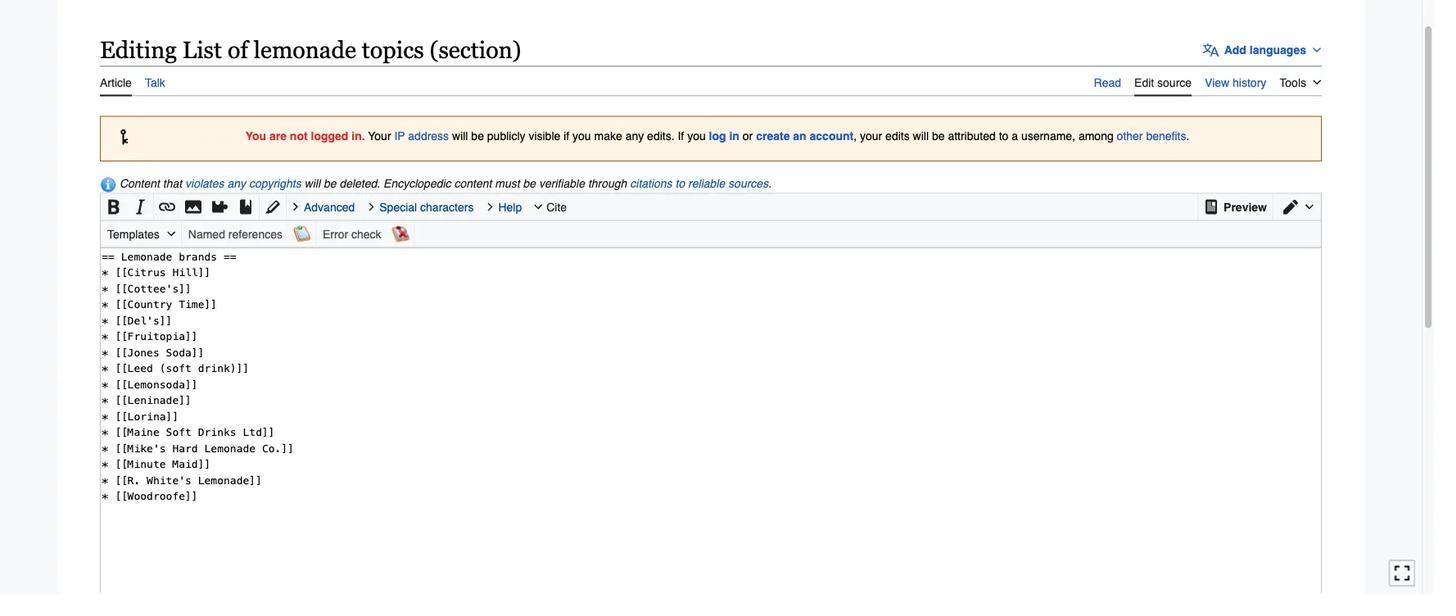Task type: describe. For each thing, give the bounding box(es) containing it.
sources
[[729, 177, 769, 190]]

encyclopedic
[[384, 177, 451, 190]]

your
[[368, 129, 391, 142]]

log
[[709, 129, 727, 142]]

editing
[[100, 36, 177, 63]]

(section)
[[430, 36, 522, 63]]

benefits
[[1147, 129, 1187, 142]]

tools
[[1280, 76, 1307, 89]]

citations
[[630, 177, 672, 190]]

add languages
[[1225, 43, 1307, 56]]

if
[[678, 129, 684, 142]]

italic image
[[132, 194, 148, 219]]

0 horizontal spatial .
[[769, 177, 772, 190]]

be right 'must'
[[523, 177, 536, 190]]

help
[[499, 200, 522, 213]]

be left attributed
[[932, 129, 945, 142]]

create an account link
[[756, 129, 854, 142]]

named
[[188, 227, 225, 240]]

,
[[854, 129, 857, 142]]

article
[[100, 76, 132, 89]]

special characters
[[380, 200, 474, 213]]

link image
[[159, 194, 175, 219]]

log in link
[[709, 129, 740, 142]]

article link
[[100, 66, 132, 96]]

lemonade
[[254, 36, 356, 63]]

username,
[[1022, 129, 1076, 142]]

error check
[[323, 227, 382, 240]]

edits.
[[647, 129, 675, 142]]

Wikitext source editor text field
[[101, 248, 1322, 594]]

a
[[1012, 129, 1019, 142]]

error
[[323, 227, 348, 240]]

attributed
[[948, 129, 996, 142]]

preview
[[1224, 200, 1268, 213]]

1 horizontal spatial will
[[452, 129, 468, 142]]

other
[[1117, 129, 1144, 142]]

ip address link
[[395, 129, 449, 142]]

view history
[[1205, 76, 1267, 89]]

templates
[[107, 227, 160, 240]]

address
[[408, 129, 449, 142]]

advanced button
[[289, 194, 365, 220]]

visible
[[529, 129, 561, 142]]

syntax highlighting image
[[265, 194, 281, 219]]

view
[[1205, 76, 1230, 89]]

templates button
[[101, 221, 181, 247]]

preview button
[[1199, 194, 1273, 220]]

0 horizontal spatial any
[[227, 177, 246, 190]]

1 you from the left
[[573, 129, 591, 142]]

article image
[[1204, 194, 1220, 219]]

edits
[[886, 129, 910, 142]]

0 vertical spatial .
[[1187, 129, 1190, 142]]

fullscreen image
[[1395, 565, 1411, 581]]

verifiable
[[539, 177, 585, 190]]

1 vertical spatial to
[[676, 177, 685, 190]]

content
[[454, 177, 492, 190]]

cite button
[[532, 194, 577, 220]]

reliable
[[688, 177, 725, 190]]

source
[[1158, 76, 1192, 89]]

talk
[[145, 76, 165, 89]]

ip
[[395, 129, 405, 142]]

you
[[246, 129, 266, 142]]

languages
[[1250, 43, 1307, 56]]

your
[[860, 129, 883, 142]]

references
[[228, 227, 283, 240]]

be up advanced
[[324, 177, 336, 190]]

named references
[[188, 227, 283, 240]]

view history link
[[1205, 66, 1267, 95]]

topics
[[362, 36, 424, 63]]

or
[[743, 129, 753, 142]]

be left publicly
[[471, 129, 484, 142]]

that
[[163, 177, 182, 190]]

publicly
[[487, 129, 526, 142]]

through
[[588, 177, 627, 190]]

history
[[1233, 76, 1267, 89]]

account
[[810, 129, 854, 142]]



Task type: vqa. For each thing, say whether or not it's contained in the screenshot.
Link "image"
yes



Task type: locate. For each thing, give the bounding box(es) containing it.
if
[[564, 129, 570, 142]]

main content
[[93, 27, 1332, 594]]

you are not logged in. your ip address will be publicly visible if you make any edits. if you log in or create an account , your edits will be attributed to a username, among other benefits .
[[246, 129, 1190, 142]]

reference image
[[238, 194, 254, 219]]

edit source
[[1135, 76, 1192, 89]]

to left a
[[999, 129, 1009, 142]]

check
[[352, 227, 382, 240]]

other benefits link
[[1117, 129, 1187, 142]]

you
[[573, 129, 591, 142], [688, 129, 706, 142]]

be
[[471, 129, 484, 142], [932, 129, 945, 142], [324, 177, 336, 190], [523, 177, 536, 190]]

content
[[120, 177, 160, 190]]

list
[[183, 36, 222, 63]]

2 you from the left
[[688, 129, 706, 142]]

in.
[[352, 129, 365, 142]]

an
[[793, 129, 807, 142]]

bold image
[[106, 194, 122, 219]]

are
[[270, 129, 287, 142]]

1 horizontal spatial any
[[626, 129, 644, 142]]

logged
[[311, 129, 349, 142]]

1 horizontal spatial to
[[999, 129, 1009, 142]]

help button
[[484, 194, 532, 220]]

will up "advanced" dropdown button
[[304, 177, 320, 190]]

add
[[1225, 43, 1247, 56]]

edit
[[1135, 76, 1155, 89]]

special characters button
[[365, 194, 484, 220]]

1 vertical spatial .
[[769, 177, 772, 190]]

read
[[1094, 76, 1122, 89]]

violates any copyrights link
[[185, 177, 301, 190]]

advanced
[[304, 200, 355, 213]]

2 horizontal spatial will
[[913, 129, 929, 142]]

main content containing editing
[[93, 27, 1332, 594]]

0 horizontal spatial will
[[304, 177, 320, 190]]

editing list of lemonade topics (section)
[[100, 36, 522, 63]]

. down create
[[769, 177, 772, 190]]

. down source
[[1187, 129, 1190, 142]]

to left reliable
[[676, 177, 685, 190]]

will right the address
[[452, 129, 468, 142]]

1 horizontal spatial you
[[688, 129, 706, 142]]

edit source link
[[1135, 66, 1192, 96]]

violates
[[185, 177, 224, 190]]

deleted.
[[340, 177, 380, 190]]

of
[[228, 36, 248, 63]]

characters
[[420, 200, 474, 213]]

any up reference icon on the top left of the page
[[227, 177, 246, 190]]

in
[[730, 129, 740, 142]]

language progressive image
[[1203, 42, 1220, 58]]

0 horizontal spatial you
[[573, 129, 591, 142]]

.
[[1187, 129, 1190, 142], [769, 177, 772, 190]]

will
[[452, 129, 468, 142], [913, 129, 929, 142], [304, 177, 320, 190]]

copyrights
[[249, 177, 301, 190]]

1 horizontal spatial .
[[1187, 129, 1190, 142]]

not
[[290, 129, 308, 142]]

you right if
[[688, 129, 706, 142]]

cite
[[547, 200, 567, 213]]

special
[[380, 200, 417, 213]]

1 vertical spatial any
[[227, 177, 246, 190]]

read link
[[1094, 66, 1122, 95]]

citations to reliable sources link
[[630, 177, 769, 190]]

any
[[626, 129, 644, 142], [227, 177, 246, 190]]

create
[[756, 129, 790, 142]]

insert a template image
[[211, 194, 228, 219]]

content that violates any copyrights will be deleted. encyclopedic content must be verifiable through citations to reliable sources .
[[120, 177, 772, 190]]

among
[[1079, 129, 1114, 142]]

0 vertical spatial any
[[626, 129, 644, 142]]

to
[[999, 129, 1009, 142], [676, 177, 685, 190]]

make
[[595, 129, 623, 142]]

0 horizontal spatial to
[[676, 177, 685, 190]]

0 vertical spatial to
[[999, 129, 1009, 142]]

you right "if"
[[573, 129, 591, 142]]

any left the edits.
[[626, 129, 644, 142]]

will right edits
[[913, 129, 929, 142]]

talk link
[[145, 66, 165, 95]]

must
[[495, 177, 520, 190]]

images and media image
[[185, 194, 202, 219]]



